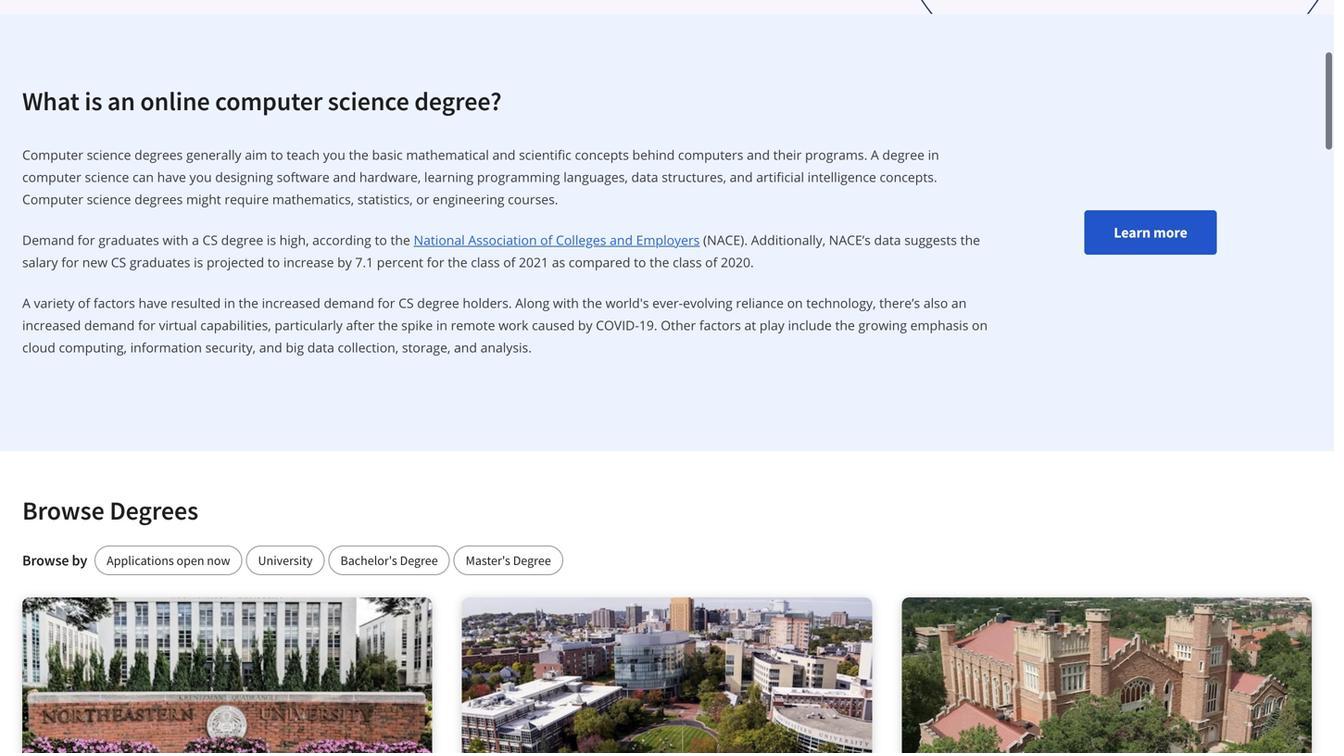 Task type: locate. For each thing, give the bounding box(es) containing it.
the left basic
[[349, 146, 369, 164]]

1 horizontal spatial in
[[436, 317, 448, 334]]

according
[[312, 231, 372, 249]]

computer up demand
[[22, 190, 83, 208]]

an left online
[[107, 85, 135, 117]]

of left 2020.
[[706, 254, 718, 271]]

0 vertical spatial is
[[85, 85, 102, 117]]

1 vertical spatial with
[[553, 294, 579, 312]]

2 horizontal spatial cs
[[399, 294, 414, 312]]

0 vertical spatial cs
[[203, 231, 218, 249]]

you up might
[[190, 168, 212, 186]]

increased up particularly
[[262, 294, 321, 312]]

1 degrees from the top
[[135, 146, 183, 164]]

the inside computer science degrees generally aim to teach you the basic mathematical and scientific concepts behind computers and their programs. a degree in computer science can have you designing software and hardware, learning programming languages, data structures, and artificial intelligence concepts. computer science degrees might require mathematics, statistics, or engineering courses.
[[349, 146, 369, 164]]

the up capabilities,
[[239, 294, 259, 312]]

0 vertical spatial demand
[[324, 294, 374, 312]]

degree up concepts.
[[883, 146, 925, 164]]

teach
[[287, 146, 320, 164]]

by left the 7.1
[[338, 254, 352, 271]]

is left the high,
[[267, 231, 276, 249]]

2 degree from the left
[[513, 552, 551, 569]]

degree up spike
[[417, 294, 460, 312]]

computer up demand
[[22, 168, 81, 186]]

basic
[[372, 146, 403, 164]]

1 vertical spatial a
[[22, 294, 30, 312]]

a left variety
[[22, 294, 30, 312]]

to right aim
[[271, 146, 283, 164]]

2 horizontal spatial by
[[578, 317, 593, 334]]

an
[[107, 85, 135, 117], [952, 294, 967, 312]]

of
[[541, 231, 553, 249], [503, 254, 516, 271], [706, 254, 718, 271], [78, 294, 90, 312]]

of up as
[[541, 231, 553, 249]]

browse by group
[[95, 546, 563, 576]]

factors down new
[[94, 294, 135, 312]]

degree right the master's
[[513, 552, 551, 569]]

in
[[928, 146, 940, 164], [224, 294, 235, 312], [436, 317, 448, 334]]

0 horizontal spatial on
[[788, 294, 803, 312]]

projected
[[207, 254, 264, 271]]

science
[[328, 85, 409, 117], [87, 146, 131, 164], [85, 168, 129, 186], [87, 190, 131, 208]]

learn
[[1114, 223, 1151, 242]]

2 vertical spatial by
[[72, 552, 87, 570]]

increased
[[262, 294, 321, 312], [22, 317, 81, 334]]

concepts
[[575, 146, 629, 164]]

their
[[774, 146, 802, 164]]

1 vertical spatial computer
[[22, 190, 83, 208]]

0 horizontal spatial cs
[[111, 254, 126, 271]]

computer science degrees generally aim to teach you the basic mathematical and scientific concepts behind computers and their programs. a degree in computer science can have you designing software and hardware, learning programming languages, data structures, and artificial intelligence concepts. computer science degrees might require mathematics, statistics, or engineering courses.
[[22, 146, 940, 208]]

1 degree from the left
[[400, 552, 438, 569]]

cs inside (nace). additionally, nace's data suggests the salary for new cs graduates is projected to increase by 7.1 percent for the class of 2021 as compared to the class of 2020.
[[111, 254, 126, 271]]

cs right the a
[[203, 231, 218, 249]]

2 horizontal spatial data
[[875, 231, 901, 249]]

0 horizontal spatial degree
[[400, 552, 438, 569]]

factors
[[94, 294, 135, 312], [700, 317, 741, 334]]

have right can
[[157, 168, 186, 186]]

data inside computer science degrees generally aim to teach you the basic mathematical and scientific concepts behind computers and their programs. a degree in computer science can have you designing software and hardware, learning programming languages, data structures, and artificial intelligence concepts. computer science degrees might require mathematics, statistics, or engineering courses.
[[632, 168, 659, 186]]

high,
[[280, 231, 309, 249]]

or
[[416, 190, 430, 208]]

for left new
[[61, 254, 79, 271]]

analysis.
[[481, 339, 532, 356]]

1 horizontal spatial increased
[[262, 294, 321, 312]]

Master's Degree button
[[454, 546, 563, 576]]

computing,
[[59, 339, 127, 356]]

data down "behind"
[[632, 168, 659, 186]]

computer down "what"
[[22, 146, 83, 164]]

an right also
[[952, 294, 967, 312]]

demand
[[324, 294, 374, 312], [84, 317, 135, 334]]

graduates up new
[[98, 231, 159, 249]]

2 vertical spatial in
[[436, 317, 448, 334]]

software
[[277, 168, 330, 186]]

degree inside a variety of factors have resulted in the increased demand for cs degree holders. along with the world's ever-evolving reliance on technology, there's also an increased demand for virtual capabilities, particularly after the spike in remote work caused by covid-19. other factors at play include the growing emphasis on cloud computing, information security, and big data collection, storage, and analysis.
[[417, 294, 460, 312]]

a
[[192, 231, 199, 249]]

1 browse from the top
[[22, 495, 104, 527]]

browse by
[[22, 552, 87, 570]]

security,
[[205, 339, 256, 356]]

computer
[[22, 146, 83, 164], [22, 190, 83, 208]]

and up mathematics,
[[333, 168, 356, 186]]

1 vertical spatial on
[[972, 317, 988, 334]]

0 horizontal spatial data
[[308, 339, 334, 356]]

class down employers
[[673, 254, 702, 271]]

what
[[22, 85, 79, 117]]

1 vertical spatial demand
[[84, 317, 135, 334]]

0 vertical spatial by
[[338, 254, 352, 271]]

1 vertical spatial have
[[139, 294, 168, 312]]

computer
[[215, 85, 323, 117], [22, 168, 81, 186]]

association
[[468, 231, 537, 249]]

0 horizontal spatial factors
[[94, 294, 135, 312]]

by down browse degrees
[[72, 552, 87, 570]]

have inside computer science degrees generally aim to teach you the basic mathematical and scientific concepts behind computers and their programs. a degree in computer science can have you designing software and hardware, learning programming languages, data structures, and artificial intelligence concepts. computer science degrees might require mathematics, statistics, or engineering courses.
[[157, 168, 186, 186]]

0 horizontal spatial demand
[[84, 317, 135, 334]]

(nace).
[[704, 231, 748, 249]]

1 vertical spatial degrees
[[135, 190, 183, 208]]

you right the teach
[[323, 146, 346, 164]]

of inside a variety of factors have resulted in the increased demand for cs degree holders. along with the world's ever-evolving reliance on technology, there's also an increased demand for virtual capabilities, particularly after the spike in remote work caused by covid-19. other factors at play include the growing emphasis on cloud computing, information security, and big data collection, storage, and analysis.
[[78, 294, 90, 312]]

19.
[[639, 317, 658, 334]]

browse for browse degrees
[[22, 495, 104, 527]]

to inside computer science degrees generally aim to teach you the basic mathematical and scientific concepts behind computers and their programs. a degree in computer science can have you designing software and hardware, learning programming languages, data structures, and artificial intelligence concepts. computer science degrees might require mathematics, statistics, or engineering courses.
[[271, 146, 283, 164]]

degrees up can
[[135, 146, 183, 164]]

browse degrees
[[22, 495, 198, 527]]

degree
[[883, 146, 925, 164], [221, 231, 263, 249], [417, 294, 460, 312]]

can
[[132, 168, 154, 186]]

1 vertical spatial factors
[[700, 317, 741, 334]]

2 degrees from the top
[[135, 190, 183, 208]]

with left the a
[[163, 231, 189, 249]]

more
[[1154, 223, 1188, 242]]

2020.
[[721, 254, 754, 271]]

2 vertical spatial data
[[308, 339, 334, 356]]

2 horizontal spatial degree
[[883, 146, 925, 164]]

factors down evolving
[[700, 317, 741, 334]]

1 horizontal spatial by
[[338, 254, 352, 271]]

suggests
[[905, 231, 957, 249]]

data right nace's
[[875, 231, 901, 249]]

is
[[85, 85, 102, 117], [267, 231, 276, 249], [194, 254, 203, 271]]

1 vertical spatial is
[[267, 231, 276, 249]]

structures,
[[662, 168, 727, 186]]

2 vertical spatial is
[[194, 254, 203, 271]]

2 horizontal spatial in
[[928, 146, 940, 164]]

behind
[[633, 146, 675, 164]]

additionally,
[[751, 231, 826, 249]]

0 vertical spatial have
[[157, 168, 186, 186]]

increased down variety
[[22, 317, 81, 334]]

to down employers
[[634, 254, 647, 271]]

degree right bachelor's
[[400, 552, 438, 569]]

1 horizontal spatial cs
[[203, 231, 218, 249]]

2 browse from the top
[[22, 552, 69, 570]]

1 horizontal spatial data
[[632, 168, 659, 186]]

1 vertical spatial increased
[[22, 317, 81, 334]]

1 horizontal spatial a
[[871, 146, 879, 164]]

data inside (nace). additionally, nace's data suggests the salary for new cs graduates is projected to increase by 7.1 percent for the class of 2021 as compared to the class of 2020.
[[875, 231, 901, 249]]

1 vertical spatial computer
[[22, 168, 81, 186]]

0 vertical spatial degree
[[883, 146, 925, 164]]

engineering
[[433, 190, 505, 208]]

degree
[[400, 552, 438, 569], [513, 552, 551, 569]]

colleges
[[556, 231, 607, 249]]

0 vertical spatial you
[[323, 146, 346, 164]]

nace's
[[829, 231, 871, 249]]

on up include
[[788, 294, 803, 312]]

0 vertical spatial browse
[[22, 495, 104, 527]]

new
[[82, 254, 108, 271]]

0 vertical spatial data
[[632, 168, 659, 186]]

on right emphasis
[[972, 317, 988, 334]]

0 vertical spatial degrees
[[135, 146, 183, 164]]

demand up after
[[324, 294, 374, 312]]

1 vertical spatial you
[[190, 168, 212, 186]]

by inside (nace). additionally, nace's data suggests the salary for new cs graduates is projected to increase by 7.1 percent for the class of 2021 as compared to the class of 2020.
[[338, 254, 352, 271]]

what is an online computer science degree?
[[22, 85, 502, 117]]

computer up aim
[[215, 85, 323, 117]]

1 horizontal spatial is
[[194, 254, 203, 271]]

0 vertical spatial with
[[163, 231, 189, 249]]

(nace). additionally, nace's data suggests the salary for new cs graduates is projected to increase by 7.1 percent for the class of 2021 as compared to the class of 2020.
[[22, 231, 981, 271]]

have inside a variety of factors have resulted in the increased demand for cs degree holders. along with the world's ever-evolving reliance on technology, there's also an increased demand for virtual capabilities, particularly after the spike in remote work caused by covid-19. other factors at play include the growing emphasis on cloud computing, information security, and big data collection, storage, and analysis.
[[139, 294, 168, 312]]

aim
[[245, 146, 267, 164]]

0 vertical spatial on
[[788, 294, 803, 312]]

of down the association
[[503, 254, 516, 271]]

cs right new
[[111, 254, 126, 271]]

spike
[[402, 317, 433, 334]]

1 vertical spatial cs
[[111, 254, 126, 271]]

to
[[271, 146, 283, 164], [375, 231, 387, 249], [268, 254, 280, 271], [634, 254, 647, 271]]

1 horizontal spatial on
[[972, 317, 988, 334]]

browse up browse by at the bottom left of the page
[[22, 495, 104, 527]]

0 vertical spatial computer
[[22, 146, 83, 164]]

cs
[[203, 231, 218, 249], [111, 254, 126, 271], [399, 294, 414, 312]]

class
[[471, 254, 500, 271], [673, 254, 702, 271]]

for up information
[[138, 317, 156, 334]]

1 horizontal spatial class
[[673, 254, 702, 271]]

data
[[632, 168, 659, 186], [875, 231, 901, 249], [308, 339, 334, 356]]

a
[[871, 146, 879, 164], [22, 294, 30, 312]]

for down national
[[427, 254, 445, 271]]

0 vertical spatial in
[[928, 146, 940, 164]]

is right "what"
[[85, 85, 102, 117]]

is down the a
[[194, 254, 203, 271]]

after
[[346, 317, 375, 334]]

by right caused
[[578, 317, 593, 334]]

demand up computing, on the left top of page
[[84, 317, 135, 334]]

demand
[[22, 231, 74, 249]]

of right variety
[[78, 294, 90, 312]]

in up concepts.
[[928, 146, 940, 164]]

1 vertical spatial by
[[578, 317, 593, 334]]

0 horizontal spatial class
[[471, 254, 500, 271]]

0 horizontal spatial a
[[22, 294, 30, 312]]

1 horizontal spatial with
[[553, 294, 579, 312]]

include
[[788, 317, 832, 334]]

1 vertical spatial an
[[952, 294, 967, 312]]

1 horizontal spatial degree
[[417, 294, 460, 312]]

0 horizontal spatial computer
[[22, 168, 81, 186]]

1 vertical spatial browse
[[22, 552, 69, 570]]

graduates inside (nace). additionally, nace's data suggests the salary for new cs graduates is projected to increase by 7.1 percent for the class of 2021 as compared to the class of 2020.
[[130, 254, 190, 271]]

1 horizontal spatial an
[[952, 294, 967, 312]]

2 class from the left
[[673, 254, 702, 271]]

degrees down can
[[135, 190, 183, 208]]

degree inside computer science degrees generally aim to teach you the basic mathematical and scientific concepts behind computers and their programs. a degree in computer science can have you designing software and hardware, learning programming languages, data structures, and artificial intelligence concepts. computer science degrees might require mathematics, statistics, or engineering courses.
[[883, 146, 925, 164]]

1 vertical spatial degree
[[221, 231, 263, 249]]

big
[[286, 339, 304, 356]]

1 horizontal spatial you
[[323, 146, 346, 164]]

2 vertical spatial degree
[[417, 294, 460, 312]]

1 vertical spatial data
[[875, 231, 901, 249]]

0 vertical spatial a
[[871, 146, 879, 164]]

in right spike
[[436, 317, 448, 334]]

master's degree
[[466, 552, 551, 569]]

have up the "virtual"
[[139, 294, 168, 312]]

by
[[338, 254, 352, 271], [578, 317, 593, 334], [72, 552, 87, 570]]

cloud
[[22, 339, 55, 356]]

degree up projected
[[221, 231, 263, 249]]

1 horizontal spatial computer
[[215, 85, 323, 117]]

browse down browse degrees
[[22, 552, 69, 570]]

storage,
[[402, 339, 451, 356]]

1 horizontal spatial degree
[[513, 552, 551, 569]]

with up caused
[[553, 294, 579, 312]]

might
[[186, 190, 221, 208]]

with
[[163, 231, 189, 249], [553, 294, 579, 312]]

in up capabilities,
[[224, 294, 235, 312]]

1 vertical spatial in
[[224, 294, 235, 312]]

the down national
[[448, 254, 468, 271]]

on
[[788, 294, 803, 312], [972, 317, 988, 334]]

information
[[130, 339, 202, 356]]

data down particularly
[[308, 339, 334, 356]]

2 vertical spatial cs
[[399, 294, 414, 312]]

degrees
[[135, 146, 183, 164], [135, 190, 183, 208]]

cs up spike
[[399, 294, 414, 312]]

graduates
[[98, 231, 159, 249], [130, 254, 190, 271]]

University button
[[246, 546, 325, 576]]

class down the association
[[471, 254, 500, 271]]

1 vertical spatial graduates
[[130, 254, 190, 271]]

a right 'programs.'
[[871, 146, 879, 164]]

0 vertical spatial an
[[107, 85, 135, 117]]

0 horizontal spatial with
[[163, 231, 189, 249]]

graduates up resulted
[[130, 254, 190, 271]]

emphasis
[[911, 317, 969, 334]]

mathematics,
[[272, 190, 354, 208]]



Task type: vqa. For each thing, say whether or not it's contained in the screenshot.
the graduates
yes



Task type: describe. For each thing, give the bounding box(es) containing it.
intelligence
[[808, 168, 877, 186]]

1 horizontal spatial factors
[[700, 317, 741, 334]]

there's
[[880, 294, 921, 312]]

an inside a variety of factors have resulted in the increased demand for cs degree holders. along with the world's ever-evolving reliance on technology, there's also an increased demand for virtual capabilities, particularly after the spike in remote work caused by covid-19. other factors at play include the growing emphasis on cloud computing, information security, and big data collection, storage, and analysis.
[[952, 294, 967, 312]]

at
[[745, 317, 757, 334]]

work
[[499, 317, 529, 334]]

the right suggests
[[961, 231, 981, 249]]

1 horizontal spatial demand
[[324, 294, 374, 312]]

play
[[760, 317, 785, 334]]

0 horizontal spatial is
[[85, 85, 102, 117]]

now
[[207, 552, 230, 569]]

to up percent on the top left of the page
[[375, 231, 387, 249]]

degree for master's degree
[[513, 552, 551, 569]]

applications open now
[[107, 552, 230, 569]]

the up percent on the top left of the page
[[391, 231, 410, 249]]

compared
[[569, 254, 631, 271]]

and down remote
[[454, 339, 477, 356]]

0 horizontal spatial an
[[107, 85, 135, 117]]

is inside (nace). additionally, nace's data suggests the salary for new cs graduates is projected to increase by 7.1 percent for the class of 2021 as compared to the class of 2020.
[[194, 254, 203, 271]]

mathematical
[[406, 146, 489, 164]]

0 vertical spatial factors
[[94, 294, 135, 312]]

programs.
[[805, 146, 868, 164]]

0 vertical spatial graduates
[[98, 231, 159, 249]]

1 computer from the top
[[22, 146, 83, 164]]

artificial
[[757, 168, 805, 186]]

applications
[[107, 552, 174, 569]]

0 vertical spatial increased
[[262, 294, 321, 312]]

the down technology,
[[836, 317, 855, 334]]

in inside computer science degrees generally aim to teach you the basic mathematical and scientific concepts behind computers and their programs. a degree in computer science can have you designing software and hardware, learning programming languages, data structures, and artificial intelligence concepts. computer science degrees might require mathematics, statistics, or engineering courses.
[[928, 146, 940, 164]]

programming
[[477, 168, 560, 186]]

percent
[[377, 254, 424, 271]]

caused
[[532, 317, 575, 334]]

to down the high,
[[268, 254, 280, 271]]

online
[[140, 85, 210, 117]]

master's
[[466, 552, 511, 569]]

increase
[[283, 254, 334, 271]]

browse for browse by
[[22, 552, 69, 570]]

for up new
[[78, 231, 95, 249]]

and down computers
[[730, 168, 753, 186]]

2 computer from the top
[[22, 190, 83, 208]]

Applications open now button
[[95, 546, 242, 576]]

and up the compared
[[610, 231, 633, 249]]

concepts.
[[880, 168, 938, 186]]

the down employers
[[650, 254, 670, 271]]

open
[[177, 552, 204, 569]]

growing
[[859, 317, 907, 334]]

world's
[[606, 294, 649, 312]]

7.1
[[355, 254, 374, 271]]

1 class from the left
[[471, 254, 500, 271]]

collection,
[[338, 339, 399, 356]]

0 horizontal spatial increased
[[22, 317, 81, 334]]

computer inside computer science degrees generally aim to teach you the basic mathematical and scientific concepts behind computers and their programs. a degree in computer science can have you designing software and hardware, learning programming languages, data structures, and artificial intelligence concepts. computer science degrees might require mathematics, statistics, or engineering courses.
[[22, 168, 81, 186]]

and left their
[[747, 146, 770, 164]]

covid-
[[596, 317, 639, 334]]

computers
[[678, 146, 744, 164]]

0 horizontal spatial degree
[[221, 231, 263, 249]]

courses.
[[508, 190, 558, 208]]

languages,
[[564, 168, 628, 186]]

statistics,
[[358, 190, 413, 208]]

bachelor's degree
[[341, 552, 438, 569]]

learning
[[424, 168, 474, 186]]

generally
[[186, 146, 242, 164]]

and left big
[[259, 339, 282, 356]]

Bachelor's Degree button
[[329, 546, 450, 576]]

2021
[[519, 254, 549, 271]]

a variety of factors have resulted in the increased demand for cs degree holders. along with the world's ever-evolving reliance on technology, there's also an increased demand for virtual capabilities, particularly after the spike in remote work caused by covid-19. other factors at play include the growing emphasis on cloud computing, information security, and big data collection, storage, and analysis.
[[22, 294, 988, 356]]

the right after
[[378, 317, 398, 334]]

technology,
[[807, 294, 876, 312]]

university
[[258, 552, 313, 569]]

0 horizontal spatial by
[[72, 552, 87, 570]]

with inside a variety of factors have resulted in the increased demand for cs degree holders. along with the world's ever-evolving reliance on technology, there's also an increased demand for virtual capabilities, particularly after the spike in remote work caused by covid-19. other factors at play include the growing emphasis on cloud computing, information security, and big data collection, storage, and analysis.
[[553, 294, 579, 312]]

a inside a variety of factors have resulted in the increased demand for cs degree holders. along with the world's ever-evolving reliance on technology, there's also an increased demand for virtual capabilities, particularly after the spike in remote work caused by covid-19. other factors at play include the growing emphasis on cloud computing, information security, and big data collection, storage, and analysis.
[[22, 294, 30, 312]]

as
[[552, 254, 566, 271]]

resulted
[[171, 294, 221, 312]]

the up covid-
[[583, 294, 602, 312]]

degree for bachelor's degree
[[400, 552, 438, 569]]

particularly
[[275, 317, 343, 334]]

holders.
[[463, 294, 512, 312]]

capabilities,
[[200, 317, 271, 334]]

degree?
[[415, 85, 502, 117]]

2 horizontal spatial is
[[267, 231, 276, 249]]

reliance
[[736, 294, 784, 312]]

and up programming in the top left of the page
[[493, 146, 516, 164]]

learn more link
[[1085, 210, 1218, 255]]

learn more
[[1114, 223, 1188, 242]]

a inside computer science degrees generally aim to teach you the basic mathematical and scientific concepts behind computers and their programs. a degree in computer science can have you designing software and hardware, learning programming languages, data structures, and artificial intelligence concepts. computer science degrees might require mathematics, statistics, or engineering courses.
[[871, 146, 879, 164]]

require
[[225, 190, 269, 208]]

variety
[[34, 294, 75, 312]]

salary
[[22, 254, 58, 271]]

0 vertical spatial computer
[[215, 85, 323, 117]]

employers
[[636, 231, 700, 249]]

degrees
[[110, 495, 198, 527]]

cs inside a variety of factors have resulted in the increased demand for cs degree holders. along with the world's ever-evolving reliance on technology, there's also an increased demand for virtual capabilities, particularly after the spike in remote work caused by covid-19. other factors at play include the growing emphasis on cloud computing, information security, and big data collection, storage, and analysis.
[[399, 294, 414, 312]]

also
[[924, 294, 949, 312]]

virtual
[[159, 317, 197, 334]]

0 horizontal spatial in
[[224, 294, 235, 312]]

along
[[516, 294, 550, 312]]

evolving
[[683, 294, 733, 312]]

by inside a variety of factors have resulted in the increased demand for cs degree holders. along with the world's ever-evolving reliance on technology, there's also an increased demand for virtual capabilities, particularly after the spike in remote work caused by covid-19. other factors at play include the growing emphasis on cloud computing, information security, and big data collection, storage, and analysis.
[[578, 317, 593, 334]]

0 horizontal spatial you
[[190, 168, 212, 186]]

designing
[[215, 168, 273, 186]]

scientific
[[519, 146, 572, 164]]

data inside a variety of factors have resulted in the increased demand for cs degree holders. along with the world's ever-evolving reliance on technology, there's also an increased demand for virtual capabilities, particularly after the spike in remote work caused by covid-19. other factors at play include the growing emphasis on cloud computing, information security, and big data collection, storage, and analysis.
[[308, 339, 334, 356]]

hardware,
[[360, 168, 421, 186]]

bachelor's
[[341, 552, 397, 569]]

national association of colleges and employers link
[[414, 231, 700, 249]]

for down percent on the top left of the page
[[378, 294, 395, 312]]

national
[[414, 231, 465, 249]]



